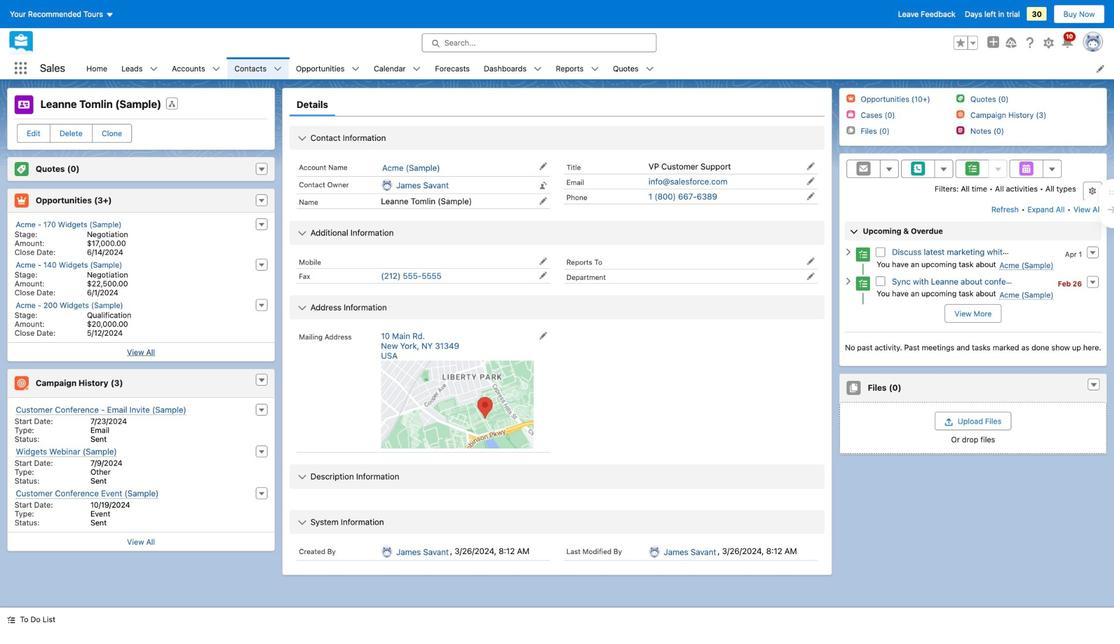 Task type: vqa. For each thing, say whether or not it's contained in the screenshot.
1st Task image from the bottom of the page
yes



Task type: locate. For each thing, give the bounding box(es) containing it.
edit fax image
[[539, 271, 548, 280]]

edit department image
[[807, 272, 815, 281]]

1 vertical spatial opportunities image
[[15, 193, 29, 207]]

6 list item from the left
[[477, 57, 549, 79]]

1 horizontal spatial opportunities image
[[847, 94, 855, 103]]

files image
[[847, 126, 855, 135]]

task image
[[856, 247, 871, 261]]

acme - 200 widgets (sample) element
[[8, 298, 275, 338]]

quotes image
[[957, 94, 965, 103], [15, 162, 29, 176]]

0 vertical spatial quotes image
[[957, 94, 965, 103]]

7 list item from the left
[[549, 57, 606, 79]]

text default image
[[150, 65, 158, 73], [212, 65, 221, 73], [591, 65, 599, 73], [646, 65, 654, 73], [298, 229, 307, 238], [845, 248, 853, 256], [1090, 381, 1099, 389], [298, 472, 307, 482], [7, 616, 15, 624]]

edit account name image
[[539, 162, 548, 170]]

0 vertical spatial opportunities image
[[847, 94, 855, 103]]

tab panel
[[290, 116, 825, 566]]

edit name image
[[539, 197, 548, 205]]

campaign history element
[[7, 369, 275, 551]]

edit phone image
[[807, 192, 815, 200]]

2 list item from the left
[[165, 57, 228, 79]]

opportunities image
[[847, 94, 855, 103], [15, 193, 29, 207]]

1 list item from the left
[[115, 57, 165, 79]]

list item
[[115, 57, 165, 79], [165, 57, 228, 79], [228, 57, 289, 79], [289, 57, 367, 79], [367, 57, 428, 79], [477, 57, 549, 79], [549, 57, 606, 79], [606, 57, 661, 79]]

1 horizontal spatial quotes image
[[957, 94, 965, 103]]

list
[[79, 57, 1115, 79]]

group
[[954, 36, 979, 50]]

0 horizontal spatial quotes image
[[15, 162, 29, 176]]

text default image
[[274, 65, 282, 73], [352, 65, 360, 73], [413, 65, 421, 73], [534, 65, 542, 73], [298, 134, 307, 143], [258, 165, 266, 174], [845, 277, 853, 286], [298, 303, 307, 313], [258, 376, 266, 385], [298, 518, 307, 527]]

contact image
[[15, 95, 33, 114]]



Task type: describe. For each thing, give the bounding box(es) containing it.
1 vertical spatial quotes image
[[15, 162, 29, 176]]

edit email image
[[807, 177, 815, 185]]

5 list item from the left
[[367, 57, 428, 79]]

cases image
[[847, 110, 855, 119]]

task image
[[856, 277, 871, 291]]

files element
[[840, 373, 1108, 455]]

notes image
[[957, 126, 965, 135]]

edit mailing address image
[[539, 332, 548, 340]]

text default image inside files element
[[1090, 381, 1099, 389]]

edit title image
[[807, 162, 815, 170]]

campaign history image
[[957, 110, 965, 119]]

text default image inside campaign history element
[[258, 376, 266, 385]]

8 list item from the left
[[606, 57, 661, 79]]

3 list item from the left
[[228, 57, 289, 79]]

0 horizontal spatial opportunities image
[[15, 193, 29, 207]]

edit mobile image
[[539, 257, 548, 265]]

edit reports to image
[[807, 257, 815, 265]]

4 list item from the left
[[289, 57, 367, 79]]

acme - 170 widgets (sample) element
[[8, 217, 275, 258]]

acme - 140 widgets (sample) element
[[8, 258, 275, 298]]



